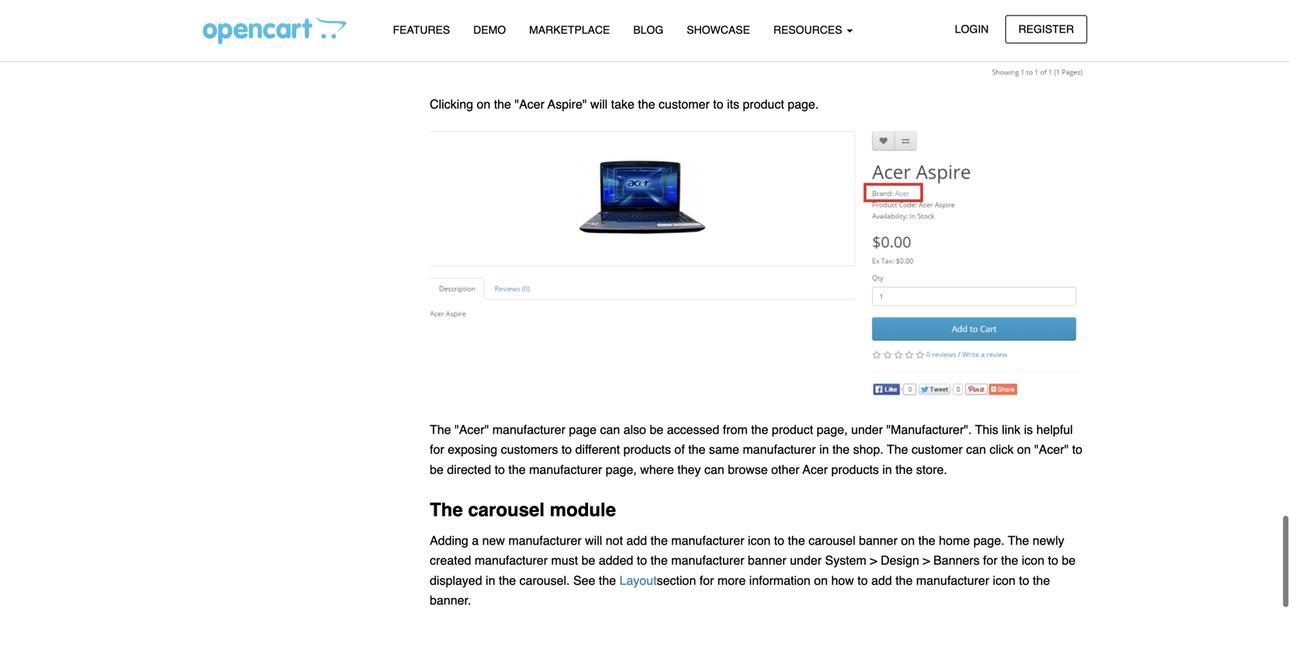 Task type: describe. For each thing, give the bounding box(es) containing it.
information
[[750, 573, 811, 588]]

new
[[482, 534, 505, 548]]

demo link
[[462, 16, 518, 44]]

its
[[727, 97, 740, 111]]

register link
[[1006, 15, 1088, 43]]

page. inside "adding a new manufacturer will not add the manufacturer icon to the carousel banner on the home page. the newly created manufacturer must be added to the manufacturer banner under system > design > banners for the icon to be displayed in the carousel. see the"
[[974, 534, 1005, 548]]

be right also
[[650, 423, 664, 437]]

1 > from the left
[[870, 554, 878, 568]]

not
[[606, 534, 623, 548]]

2 horizontal spatial can
[[966, 442, 986, 457]]

features link
[[381, 16, 462, 44]]

is
[[1024, 423, 1033, 437]]

acer brand page image
[[430, 0, 1088, 85]]

product inside the "acer" manufacturer page can also be accessed from the product page, under "manufacturer". this link is helpful for exposing customers to different products of the same manufacturer in the shop. the customer can click on "acer" to be directed to the manufacturer page, where they can browse other acer products in the store.
[[772, 423, 814, 437]]

on inside section for more information on how to add the manufacturer icon to the banner.
[[814, 573, 828, 588]]

manufacturer inside section for more information on how to add the manufacturer icon to the banner.
[[917, 573, 990, 588]]

showcase link
[[675, 16, 762, 44]]

system
[[825, 554, 867, 568]]

store.
[[917, 462, 948, 477]]

"manufacturer".
[[887, 423, 972, 437]]

take
[[611, 97, 635, 111]]

0 horizontal spatial "acer"
[[455, 423, 489, 437]]

opencart - open source shopping cart solution image
[[203, 16, 347, 44]]

must
[[551, 554, 578, 568]]

adding
[[430, 534, 469, 548]]

directed
[[447, 462, 491, 477]]

be down newly
[[1062, 554, 1076, 568]]

banners
[[934, 554, 980, 568]]

the inside "adding a new manufacturer will not add the manufacturer icon to the carousel banner on the home page. the newly created manufacturer must be added to the manufacturer banner under system > design > banners for the icon to be displayed in the carousel. see the"
[[1008, 534, 1030, 548]]

1 horizontal spatial page,
[[817, 423, 848, 437]]

add inside "adding a new manufacturer will not add the manufacturer icon to the carousel banner on the home page. the newly created manufacturer must be added to the manufacturer banner under system > design > banners for the icon to be displayed in the carousel. see the"
[[627, 534, 647, 548]]

where
[[640, 462, 674, 477]]

1 vertical spatial products
[[832, 462, 879, 477]]

0 vertical spatial carousel
[[468, 499, 545, 521]]

2 vertical spatial can
[[705, 462, 725, 477]]

features
[[393, 24, 450, 36]]

created
[[430, 554, 471, 568]]

home
[[939, 534, 970, 548]]

resources
[[774, 24, 846, 36]]

a
[[472, 534, 479, 548]]

0 vertical spatial will
[[591, 97, 608, 111]]

carousel.
[[520, 573, 570, 588]]

exposing
[[448, 442, 498, 457]]

0 vertical spatial banner
[[859, 534, 898, 548]]

0 horizontal spatial icon
[[748, 534, 771, 548]]

the right shop.
[[887, 442, 909, 457]]

link
[[1002, 423, 1021, 437]]

added
[[599, 554, 634, 568]]

register
[[1019, 23, 1074, 35]]

0 horizontal spatial products
[[624, 442, 671, 457]]

"acer
[[515, 97, 545, 111]]

2 > from the left
[[923, 554, 930, 568]]

for inside the "acer" manufacturer page can also be accessed from the product page, under "manufacturer". this link is helpful for exposing customers to different products of the same manufacturer in the shop. the customer can click on "acer" to be directed to the manufacturer page, where they can browse other acer products in the store.
[[430, 442, 444, 457]]

login link
[[942, 15, 1002, 43]]

0 horizontal spatial page.
[[788, 97, 819, 111]]

clicking
[[430, 97, 473, 111]]

acer
[[803, 462, 828, 477]]

be up see on the bottom left
[[582, 554, 596, 568]]

0 horizontal spatial can
[[600, 423, 620, 437]]

under inside "adding a new manufacturer will not add the manufacturer icon to the carousel banner on the home page. the newly created manufacturer must be added to the manufacturer banner under system > design > banners for the icon to be displayed in the carousel. see the"
[[790, 554, 822, 568]]

newly
[[1033, 534, 1065, 548]]

this
[[976, 423, 999, 437]]

login
[[955, 23, 989, 35]]



Task type: vqa. For each thing, say whether or not it's contained in the screenshot.
'"Manufacturer".'
yes



Task type: locate. For each thing, give the bounding box(es) containing it.
2 vertical spatial for
[[700, 573, 714, 588]]

1 horizontal spatial "acer"
[[1035, 442, 1069, 457]]

aspire"
[[548, 97, 587, 111]]

> right design
[[923, 554, 930, 568]]

section for more information on how to add the manufacturer icon to the banner.
[[430, 573, 1050, 608]]

the
[[430, 423, 451, 437], [887, 442, 909, 457], [430, 499, 463, 521], [1008, 534, 1030, 548]]

under up shop.
[[852, 423, 883, 437]]

blog
[[634, 24, 664, 36]]

product right its
[[743, 97, 785, 111]]

carousel
[[468, 499, 545, 521], [809, 534, 856, 548]]

can
[[600, 423, 620, 437], [966, 442, 986, 457], [705, 462, 725, 477]]

can up different on the bottom
[[600, 423, 620, 437]]

demo
[[474, 24, 506, 36]]

be
[[650, 423, 664, 437], [430, 462, 444, 477], [582, 554, 596, 568], [1062, 554, 1076, 568]]

under
[[852, 423, 883, 437], [790, 554, 822, 568]]

2 vertical spatial icon
[[993, 573, 1016, 588]]

can down the same
[[705, 462, 725, 477]]

clicking on the "acer aspire" will take the customer to its product page.
[[430, 97, 819, 111]]

different
[[576, 442, 620, 457]]

products
[[624, 442, 671, 457], [832, 462, 879, 477]]

the carousel module
[[430, 499, 616, 521]]

add
[[627, 534, 647, 548], [872, 573, 892, 588]]

helpful
[[1037, 423, 1073, 437]]

same
[[709, 442, 740, 457]]

0 vertical spatial product
[[743, 97, 785, 111]]

1 vertical spatial carousel
[[809, 534, 856, 548]]

customers
[[501, 442, 558, 457]]

1 horizontal spatial add
[[872, 573, 892, 588]]

1 vertical spatial page,
[[606, 462, 637, 477]]

how
[[832, 573, 854, 588]]

other
[[772, 462, 800, 477]]

page, up "acer" on the bottom right of the page
[[817, 423, 848, 437]]

0 horizontal spatial banner
[[748, 554, 787, 568]]

on
[[477, 97, 491, 111], [1018, 442, 1031, 457], [901, 534, 915, 548], [814, 573, 828, 588]]

2 vertical spatial in
[[486, 573, 496, 588]]

1 horizontal spatial in
[[820, 442, 829, 457]]

for inside "adding a new manufacturer will not add the manufacturer icon to the carousel banner on the home page. the newly created manufacturer must be added to the manufacturer banner under system > design > banners for the icon to be displayed in the carousel. see the"
[[984, 554, 998, 568]]

0 horizontal spatial >
[[870, 554, 878, 568]]

under inside the "acer" manufacturer page can also be accessed from the product page, under "manufacturer". this link is helpful for exposing customers to different products of the same manufacturer in the shop. the customer can click on "acer" to be directed to the manufacturer page, where they can browse other acer products in the store.
[[852, 423, 883, 437]]

1 horizontal spatial customer
[[912, 442, 963, 457]]

for left more
[[700, 573, 714, 588]]

2 horizontal spatial for
[[984, 554, 998, 568]]

design
[[881, 554, 920, 568]]

products up where
[[624, 442, 671, 457]]

will left take
[[591, 97, 608, 111]]

1 vertical spatial under
[[790, 554, 822, 568]]

banner up information
[[748, 554, 787, 568]]

0 horizontal spatial customer
[[659, 97, 710, 111]]

manufacturer
[[493, 423, 566, 437], [743, 442, 816, 457], [529, 462, 603, 477], [509, 534, 582, 548], [672, 534, 745, 548], [475, 554, 548, 568], [672, 554, 745, 568], [917, 573, 990, 588]]

resources link
[[762, 16, 865, 44]]

under up information
[[790, 554, 822, 568]]

1 horizontal spatial carousel
[[809, 534, 856, 548]]

adding a new manufacturer will not add the manufacturer icon to the carousel banner on the home page. the newly created manufacturer must be added to the manufacturer banner under system > design > banners for the icon to be displayed in the carousel. see the
[[430, 534, 1076, 588]]

1 horizontal spatial icon
[[993, 573, 1016, 588]]

1 vertical spatial "acer"
[[1035, 442, 1069, 457]]

0 vertical spatial add
[[627, 534, 647, 548]]

for right banners at the bottom
[[984, 554, 998, 568]]

"acer" down helpful
[[1035, 442, 1069, 457]]

the
[[494, 97, 511, 111], [638, 97, 655, 111], [751, 423, 769, 437], [689, 442, 706, 457], [833, 442, 850, 457], [509, 462, 526, 477], [896, 462, 913, 477], [651, 534, 668, 548], [788, 534, 805, 548], [919, 534, 936, 548], [651, 554, 668, 568], [1001, 554, 1019, 568], [499, 573, 516, 588], [599, 573, 616, 588], [896, 573, 913, 588], [1033, 573, 1050, 588]]

0 vertical spatial can
[[600, 423, 620, 437]]

layout
[[620, 573, 657, 588]]

0 horizontal spatial in
[[486, 573, 496, 588]]

be left directed
[[430, 462, 444, 477]]

will
[[591, 97, 608, 111], [585, 534, 602, 548]]

customer up store.
[[912, 442, 963, 457]]

customer inside the "acer" manufacturer page can also be accessed from the product page, under "manufacturer". this link is helpful for exposing customers to different products of the same manufacturer in the shop. the customer can click on "acer" to be directed to the manufacturer page, where they can browse other acer products in the store.
[[912, 442, 963, 457]]

carousel up system
[[809, 534, 856, 548]]

1 horizontal spatial can
[[705, 462, 725, 477]]

banner up design
[[859, 534, 898, 548]]

blog link
[[622, 16, 675, 44]]

page. right home
[[974, 534, 1005, 548]]

the up adding
[[430, 499, 463, 521]]

1 vertical spatial page.
[[974, 534, 1005, 548]]

banner
[[859, 534, 898, 548], [748, 554, 787, 568]]

the up the exposing
[[430, 423, 451, 437]]

from
[[723, 423, 748, 437]]

0 vertical spatial in
[[820, 442, 829, 457]]

click
[[990, 442, 1014, 457]]

products down shop.
[[832, 462, 879, 477]]

for inside section for more information on how to add the manufacturer icon to the banner.
[[700, 573, 714, 588]]

product
[[743, 97, 785, 111], [772, 423, 814, 437]]

banner.
[[430, 593, 471, 608]]

0 vertical spatial products
[[624, 442, 671, 457]]

on inside "adding a new manufacturer will not add the manufacturer icon to the carousel banner on the home page. the newly created manufacturer must be added to the manufacturer banner under system > design > banners for the icon to be displayed in the carousel. see the"
[[901, 534, 915, 548]]

1 horizontal spatial >
[[923, 554, 930, 568]]

of
[[675, 442, 685, 457]]

1 vertical spatial icon
[[1022, 554, 1045, 568]]

to
[[713, 97, 724, 111], [562, 442, 572, 457], [1073, 442, 1083, 457], [495, 462, 505, 477], [774, 534, 785, 548], [637, 554, 647, 568], [1048, 554, 1059, 568], [858, 573, 868, 588], [1019, 573, 1030, 588]]

1 vertical spatial add
[[872, 573, 892, 588]]

on left how
[[814, 573, 828, 588]]

more
[[718, 573, 746, 588]]

will inside "adding a new manufacturer will not add the manufacturer icon to the carousel banner on the home page. the newly created manufacturer must be added to the manufacturer banner under system > design > banners for the icon to be displayed in the carousel. see the"
[[585, 534, 602, 548]]

on down is
[[1018, 442, 1031, 457]]

"acer" up the exposing
[[455, 423, 489, 437]]

page. right its
[[788, 97, 819, 111]]

marketplace
[[529, 24, 610, 36]]

customer
[[659, 97, 710, 111], [912, 442, 963, 457]]

> left design
[[870, 554, 878, 568]]

0 vertical spatial "acer"
[[455, 423, 489, 437]]

the left newly
[[1008, 534, 1030, 548]]

0 horizontal spatial for
[[430, 442, 444, 457]]

page, down different on the bottom
[[606, 462, 637, 477]]

add right not
[[627, 534, 647, 548]]

1 horizontal spatial banner
[[859, 534, 898, 548]]

"acer"
[[455, 423, 489, 437], [1035, 442, 1069, 457]]

also
[[624, 423, 647, 437]]

page.
[[788, 97, 819, 111], [974, 534, 1005, 548]]

0 vertical spatial page.
[[788, 97, 819, 111]]

showcase
[[687, 24, 750, 36]]

>
[[870, 554, 878, 568], [923, 554, 930, 568]]

0 vertical spatial under
[[852, 423, 883, 437]]

they
[[678, 462, 701, 477]]

1 vertical spatial banner
[[748, 554, 787, 568]]

layout link
[[620, 573, 657, 588]]

marketplace link
[[518, 16, 622, 44]]

on inside the "acer" manufacturer page can also be accessed from the product page, under "manufacturer". this link is helpful for exposing customers to different products of the same manufacturer in the shop. the customer can click on "acer" to be directed to the manufacturer page, where they can browse other acer products in the store.
[[1018, 442, 1031, 457]]

carousel up new
[[468, 499, 545, 521]]

0 vertical spatial icon
[[748, 534, 771, 548]]

displayed
[[430, 573, 482, 588]]

1 vertical spatial product
[[772, 423, 814, 437]]

1 vertical spatial in
[[883, 462, 892, 477]]

0 horizontal spatial under
[[790, 554, 822, 568]]

the "acer" manufacturer page can also be accessed from the product page, under "manufacturer". this link is helpful for exposing customers to different products of the same manufacturer in the shop. the customer can click on "acer" to be directed to the manufacturer page, where they can browse other acer products in the store.
[[430, 423, 1083, 477]]

on right clicking
[[477, 97, 491, 111]]

0 vertical spatial page,
[[817, 423, 848, 437]]

accessed
[[667, 423, 720, 437]]

browse
[[728, 462, 768, 477]]

on up design
[[901, 534, 915, 548]]

icon
[[748, 534, 771, 548], [1022, 554, 1045, 568], [993, 573, 1016, 588]]

1 vertical spatial customer
[[912, 442, 963, 457]]

0 horizontal spatial carousel
[[468, 499, 545, 521]]

1 vertical spatial can
[[966, 442, 986, 457]]

product up other
[[772, 423, 814, 437]]

in inside "adding a new manufacturer will not add the manufacturer icon to the carousel banner on the home page. the newly created manufacturer must be added to the manufacturer banner under system > design > banners for the icon to be displayed in the carousel. see the"
[[486, 573, 496, 588]]

page,
[[817, 423, 848, 437], [606, 462, 637, 477]]

in down shop.
[[883, 462, 892, 477]]

see
[[574, 573, 596, 588]]

1 horizontal spatial for
[[700, 573, 714, 588]]

for left the exposing
[[430, 442, 444, 457]]

in right displayed
[[486, 573, 496, 588]]

0 horizontal spatial page,
[[606, 462, 637, 477]]

1 vertical spatial will
[[585, 534, 602, 548]]

0 vertical spatial for
[[430, 442, 444, 457]]

page
[[569, 423, 597, 437]]

0 vertical spatial customer
[[659, 97, 710, 111]]

1 horizontal spatial page.
[[974, 534, 1005, 548]]

0 horizontal spatial add
[[627, 534, 647, 548]]

add inside section for more information on how to add the manufacturer icon to the banner.
[[872, 573, 892, 588]]

customer left its
[[659, 97, 710, 111]]

can down this
[[966, 442, 986, 457]]

shop.
[[854, 442, 884, 457]]

section
[[657, 573, 696, 588]]

add down design
[[872, 573, 892, 588]]

1 horizontal spatial products
[[832, 462, 879, 477]]

1 horizontal spatial under
[[852, 423, 883, 437]]

will left not
[[585, 534, 602, 548]]

2 horizontal spatial in
[[883, 462, 892, 477]]

1 vertical spatial for
[[984, 554, 998, 568]]

acer inspire product page image
[[430, 124, 1088, 410]]

carousel inside "adding a new manufacturer will not add the manufacturer icon to the carousel banner on the home page. the newly created manufacturer must be added to the manufacturer banner under system > design > banners for the icon to be displayed in the carousel. see the"
[[809, 534, 856, 548]]

2 horizontal spatial icon
[[1022, 554, 1045, 568]]

in
[[820, 442, 829, 457], [883, 462, 892, 477], [486, 573, 496, 588]]

for
[[430, 442, 444, 457], [984, 554, 998, 568], [700, 573, 714, 588]]

in up "acer" on the bottom right of the page
[[820, 442, 829, 457]]

icon inside section for more information on how to add the manufacturer icon to the banner.
[[993, 573, 1016, 588]]

module
[[550, 499, 616, 521]]



